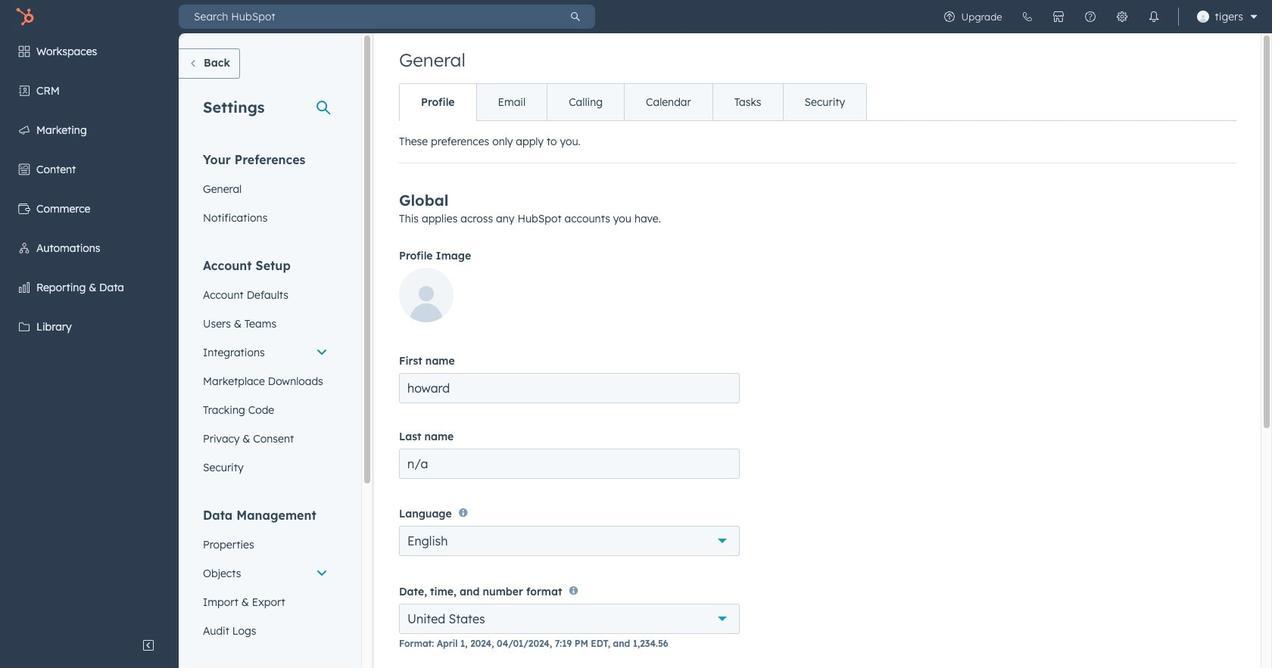 Task type: locate. For each thing, give the bounding box(es) containing it.
navigation
[[399, 83, 868, 121]]

menu
[[934, 0, 1264, 33], [0, 33, 179, 631]]

None text field
[[399, 449, 740, 480]]

account setup element
[[194, 258, 337, 483]]

your preferences element
[[194, 152, 337, 233]]

help image
[[1084, 11, 1097, 23]]

None text field
[[399, 373, 740, 404]]



Task type: vqa. For each thing, say whether or not it's contained in the screenshot.
App
no



Task type: describe. For each thing, give the bounding box(es) containing it.
1 horizontal spatial menu
[[934, 0, 1264, 33]]

marketplaces image
[[1053, 11, 1065, 23]]

data management element
[[194, 508, 337, 646]]

howard n/a image
[[1197, 11, 1209, 23]]

notifications image
[[1148, 11, 1160, 23]]

Search HubSpot search field
[[179, 5, 556, 29]]

0 horizontal spatial menu
[[0, 33, 179, 631]]

settings image
[[1116, 11, 1128, 23]]



